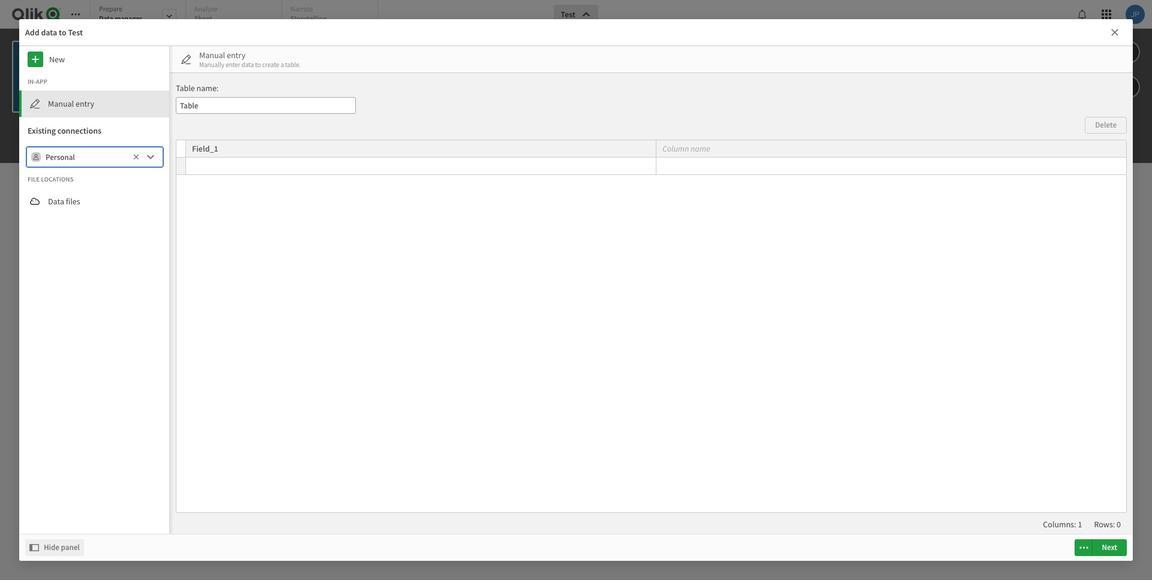 Task type: locate. For each thing, give the bounding box(es) containing it.
1 vertical spatial entry
[[76, 98, 94, 109]]

a
[[281, 61, 284, 69], [164, 67, 168, 78]]

entry up connections
[[76, 98, 94, 109]]

2 horizontal spatial test
[[561, 9, 576, 20]]

entry
[[227, 50, 245, 61], [76, 98, 94, 109]]

last
[[155, 54, 165, 62]]

0 vertical spatial test
[[561, 9, 576, 20]]

app options image
[[1123, 80, 1134, 94]]

data inside prepare data manager
[[99, 14, 113, 23]]

existing connections
[[28, 125, 101, 136]]

data
[[99, 14, 113, 23], [140, 54, 153, 62], [48, 196, 64, 207]]

a right is
[[164, 67, 168, 78]]

data files
[[48, 196, 80, 207]]

2 horizontal spatial data
[[242, 61, 254, 69]]

connections
[[57, 125, 101, 136]]

a inside test data last loaded: no data loaded this is a test
[[164, 67, 168, 78]]

entry right manually
[[227, 50, 245, 61]]

next button
[[1092, 540, 1127, 557]]

data for test
[[140, 54, 153, 62]]

0 horizontal spatial a
[[164, 67, 168, 78]]

panel
[[61, 543, 80, 553]]

data left last
[[140, 54, 153, 62]]

manual right no
[[199, 50, 225, 61]]

test data last loaded: no data loaded this is a test
[[140, 41, 229, 78]]

a left table.
[[281, 61, 284, 69]]

this
[[140, 67, 155, 78]]

toggle left image
[[29, 541, 39, 556]]

delete
[[1095, 120, 1117, 130]]

test inside test data last loaded: no data loaded this is a test
[[140, 41, 155, 52]]

test
[[561, 9, 576, 20], [68, 27, 83, 38], [140, 41, 155, 52]]

enter
[[226, 61, 240, 69]]

toolbar
[[0, 0, 1152, 163]]

manual inside manual entry manually enter data to create a table.
[[199, 50, 225, 61]]

data inside manual entry manually enter data to create a table.
[[242, 61, 254, 69]]

0 horizontal spatial data
[[41, 27, 57, 38]]

data right no
[[196, 54, 209, 62]]

a inside manual entry manually enter data to create a table.
[[281, 61, 284, 69]]

1 vertical spatial to
[[255, 61, 261, 69]]

2 vertical spatial data
[[48, 196, 64, 207]]

entry for manual entry manually enter data to create a table.
[[227, 50, 245, 61]]

data left files
[[48, 196, 64, 207]]

to left create at the left
[[255, 61, 261, 69]]

manual
[[199, 50, 225, 61], [48, 98, 74, 109]]

data
[[41, 27, 57, 38], [196, 54, 209, 62], [242, 61, 254, 69]]

hide panel button
[[25, 540, 84, 557]]

1 vertical spatial test
[[68, 27, 83, 38]]

0 vertical spatial entry
[[227, 50, 245, 61]]

to up new
[[59, 27, 66, 38]]

test inside button
[[561, 9, 576, 20]]

columns: 1
[[1043, 520, 1082, 531]]

data for prepare
[[99, 14, 113, 23]]

0 horizontal spatial manual
[[48, 98, 74, 109]]

data right enter
[[242, 61, 254, 69]]

0 horizontal spatial data
[[48, 196, 64, 207]]

column name
[[663, 143, 710, 154]]

0 horizontal spatial entry
[[76, 98, 94, 109]]

manual for manual entry manually enter data to create a table.
[[199, 50, 225, 61]]

0 vertical spatial manual
[[199, 50, 225, 61]]

1 horizontal spatial data
[[99, 14, 113, 23]]

2 vertical spatial test
[[140, 41, 155, 52]]

add data to test
[[25, 27, 83, 38]]

entry for manual entry
[[76, 98, 94, 109]]

1 vertical spatial manual
[[48, 98, 74, 109]]

edit image
[[1123, 45, 1134, 59]]

manually
[[199, 61, 224, 69]]

0 horizontal spatial test
[[68, 27, 83, 38]]

toolbar containing test
[[0, 0, 1152, 163]]

loaded:
[[166, 54, 186, 62]]

None text field
[[176, 97, 356, 114], [46, 147, 130, 168], [176, 97, 356, 114], [46, 147, 130, 168]]

1 horizontal spatial test
[[140, 41, 155, 52]]

loaded
[[210, 54, 229, 62]]

2 horizontal spatial data
[[140, 54, 153, 62]]

data inside test data last loaded: no data loaded this is a test
[[140, 54, 153, 62]]

0 vertical spatial to
[[59, 27, 66, 38]]

1 horizontal spatial manual
[[199, 50, 225, 61]]

to inside manual entry manually enter data to create a table.
[[255, 61, 261, 69]]

0
[[1117, 520, 1121, 531]]

1 horizontal spatial data
[[196, 54, 209, 62]]

1 horizontal spatial entry
[[227, 50, 245, 61]]

manual right edit icon at the top left
[[48, 98, 74, 109]]

1 horizontal spatial to
[[255, 61, 261, 69]]

delete button
[[1085, 117, 1127, 134]]

0 vertical spatial data
[[99, 14, 113, 23]]

data down prepare
[[99, 14, 113, 23]]

1 vertical spatial data
[[140, 54, 153, 62]]

entry inside manual entry manually enter data to create a table.
[[227, 50, 245, 61]]

data right the 'add' in the left top of the page
[[41, 27, 57, 38]]

application
[[0, 0, 1152, 581]]

existing
[[28, 125, 56, 136]]

in-
[[28, 77, 36, 86]]

to
[[59, 27, 66, 38], [255, 61, 261, 69]]

edit image
[[179, 52, 193, 67]]

1 horizontal spatial a
[[281, 61, 284, 69]]



Task type: describe. For each thing, give the bounding box(es) containing it.
test for test data last loaded: no data loaded this is a test
[[140, 41, 155, 52]]

file locations
[[28, 175, 73, 184]]

cancel image
[[1110, 25, 1120, 40]]

rows: 0
[[1094, 520, 1121, 531]]

rows:
[[1094, 520, 1115, 531]]

next
[[1102, 543, 1117, 553]]

columns:
[[1043, 520, 1076, 531]]

manual for manual entry
[[48, 98, 74, 109]]

table name:
[[176, 83, 219, 94]]

table
[[176, 83, 195, 94]]

create
[[262, 61, 279, 69]]

prepare
[[99, 4, 123, 13]]

name
[[691, 143, 710, 154]]

locations
[[41, 175, 73, 184]]

name:
[[197, 83, 219, 94]]

test
[[170, 67, 183, 78]]

add
[[25, 27, 39, 38]]

hide panel
[[44, 543, 80, 553]]

file
[[28, 175, 40, 184]]

1
[[1078, 520, 1082, 531]]

table.
[[285, 61, 301, 69]]

no
[[188, 54, 195, 62]]

prepare data manager
[[99, 4, 142, 23]]

0 horizontal spatial to
[[59, 27, 66, 38]]

test button
[[554, 5, 598, 24]]

manual entry
[[48, 98, 94, 109]]

app
[[36, 77, 47, 86]]

files
[[66, 196, 80, 207]]

test for test
[[561, 9, 576, 20]]

edit image
[[28, 97, 42, 111]]

is
[[157, 67, 162, 78]]

column
[[663, 143, 689, 154]]

manual entry manually enter data to create a table.
[[199, 50, 301, 69]]

new image
[[28, 52, 43, 67]]

field_1
[[192, 143, 218, 154]]

data inside test data last loaded: no data loaded this is a test
[[196, 54, 209, 62]]

more image
[[1079, 541, 1089, 555]]

manager
[[115, 14, 142, 23]]

in-app
[[28, 77, 47, 86]]

hide
[[44, 543, 59, 553]]

application containing test
[[0, 0, 1152, 581]]

new
[[49, 54, 65, 65]]

data files image
[[28, 194, 42, 209]]



Task type: vqa. For each thing, say whether or not it's contained in the screenshot.
John
no



